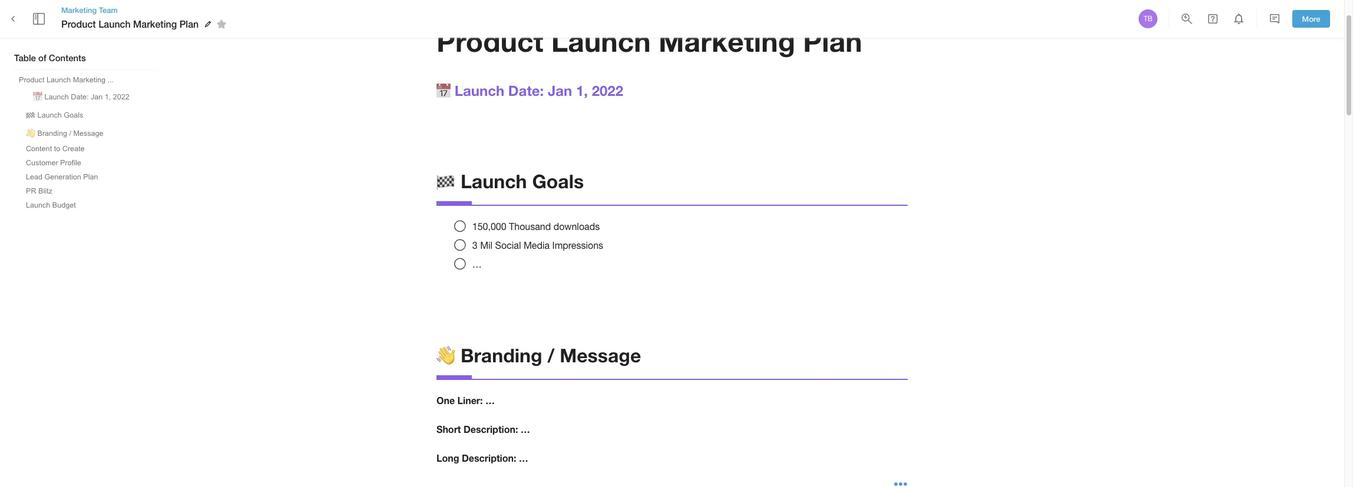Task type: vqa. For each thing, say whether or not it's contained in the screenshot.
workspace name text box
no



Task type: describe. For each thing, give the bounding box(es) containing it.
1 vertical spatial 👋
[[437, 345, 456, 367]]

product launch marketing ... button
[[14, 74, 119, 87]]

1 horizontal spatial 2022
[[592, 82, 624, 99]]

0 horizontal spatial product launch marketing plan
[[61, 18, 199, 29]]

pr blitz button
[[21, 185, 57, 198]]

1 horizontal spatial 📅 launch date: jan 1, 2022
[[437, 82, 624, 99]]

launch inside content to create customer profile lead generation plan pr blitz launch budget
[[26, 202, 50, 210]]

1 vertical spatial branding
[[461, 345, 542, 367]]

3 mil social media impressions
[[472, 240, 603, 251]]

message inside button
[[73, 130, 103, 138]]

👋 branding / message inside button
[[26, 130, 103, 138]]

1 vertical spatial 🏁
[[437, 170, 456, 193]]

150,000 thousand downloads
[[472, 222, 600, 232]]

2 horizontal spatial product
[[437, 24, 544, 58]]

1 horizontal spatial plan
[[180, 18, 199, 29]]

1 vertical spatial message
[[560, 345, 641, 367]]

2 horizontal spatial plan
[[803, 24, 863, 58]]

1 vertical spatial 👋 branding / message
[[437, 345, 641, 367]]

lead generation plan button
[[21, 171, 103, 184]]

… for short description: …
[[521, 424, 530, 436]]

one liner: …
[[437, 396, 495, 407]]

product launch marketing ...
[[19, 76, 114, 84]]

2022 inside 📅 launch date: jan 1, 2022 'button'
[[113, 93, 130, 101]]

1 vertical spatial /
[[548, 345, 555, 367]]

jan inside 'button'
[[91, 93, 103, 101]]

marketing inside product launch marketing ... button
[[73, 76, 106, 84]]

contents
[[49, 52, 86, 63]]

to
[[54, 145, 60, 153]]

… for one liner: …
[[486, 396, 495, 407]]

impressions
[[552, 240, 603, 251]]

profile
[[60, 159, 81, 167]]

marketing team link
[[61, 5, 231, 15]]

goals inside button
[[64, 111, 83, 120]]

create
[[62, 145, 85, 153]]

generation
[[45, 173, 81, 182]]

tb button
[[1137, 8, 1160, 30]]

1 horizontal spatial 🏁 launch goals
[[437, 170, 584, 193]]

… down 3
[[472, 259, 482, 270]]

table of contents
[[14, 52, 86, 63]]

more button
[[1293, 10, 1331, 28]]

/ inside button
[[69, 130, 71, 138]]

description: for short
[[464, 424, 518, 436]]

short description: …
[[437, 424, 530, 436]]

short
[[437, 424, 461, 436]]



Task type: locate. For each thing, give the bounding box(es) containing it.
1 horizontal spatial 👋
[[437, 345, 456, 367]]

📅
[[437, 82, 451, 99], [33, 93, 42, 101]]

👋 up content at the left top of page
[[26, 130, 35, 138]]

1 horizontal spatial 📅
[[437, 82, 451, 99]]

/
[[69, 130, 71, 138], [548, 345, 555, 367]]

plan inside content to create customer profile lead generation plan pr blitz launch budget
[[83, 173, 98, 182]]

🏁 launch goals up 👋 branding / message button
[[26, 111, 83, 120]]

📅 inside 'button'
[[33, 93, 42, 101]]

1 horizontal spatial date:
[[508, 82, 544, 99]]

1 horizontal spatial product
[[61, 18, 96, 29]]

marketing
[[61, 5, 97, 15], [133, 18, 177, 29], [659, 24, 796, 58], [73, 76, 106, 84]]

more
[[1303, 14, 1321, 23]]

1 horizontal spatial 1,
[[576, 82, 588, 99]]

content to create button
[[21, 143, 89, 156]]

media
[[524, 240, 550, 251]]

tb
[[1144, 15, 1153, 23]]

...
[[108, 76, 114, 84]]

branding up content to create button
[[37, 130, 67, 138]]

date:
[[508, 82, 544, 99], [71, 93, 89, 101]]

0 horizontal spatial 📅 launch date: jan 1, 2022
[[33, 93, 130, 101]]

0 vertical spatial goals
[[64, 111, 83, 120]]

… for long description: …
[[519, 453, 529, 464]]

mil
[[480, 240, 493, 251]]

0 horizontal spatial goals
[[64, 111, 83, 120]]

0 vertical spatial 🏁
[[26, 111, 35, 120]]

marketing team
[[61, 5, 118, 15]]

lead
[[26, 173, 42, 182]]

0 horizontal spatial 📅
[[33, 93, 42, 101]]

0 horizontal spatial product
[[19, 76, 44, 84]]

👋 branding / message button
[[21, 124, 108, 141]]

launch inside button
[[37, 111, 62, 120]]

0 horizontal spatial plan
[[83, 173, 98, 182]]

marketing inside marketing team link
[[61, 5, 97, 15]]

0 vertical spatial branding
[[37, 130, 67, 138]]

0 horizontal spatial date:
[[71, 93, 89, 101]]

👋 inside button
[[26, 130, 35, 138]]

table
[[14, 52, 36, 63]]

launch
[[98, 18, 131, 29], [551, 24, 651, 58], [47, 76, 71, 84], [455, 82, 505, 99], [44, 93, 69, 101], [37, 111, 62, 120], [461, 170, 527, 193], [26, 202, 50, 210]]

1 vertical spatial goals
[[532, 170, 584, 193]]

description: for long
[[462, 453, 516, 464]]

0 horizontal spatial /
[[69, 130, 71, 138]]

goals up downloads at left
[[532, 170, 584, 193]]

… down short description: …
[[519, 453, 529, 464]]

customer
[[26, 159, 58, 167]]

0 horizontal spatial 🏁
[[26, 111, 35, 120]]

plan
[[180, 18, 199, 29], [803, 24, 863, 58], [83, 173, 98, 182]]

0 horizontal spatial branding
[[37, 130, 67, 138]]

1,
[[576, 82, 588, 99], [105, 93, 111, 101]]

one
[[437, 396, 455, 407]]

🏁 inside 🏁 launch goals button
[[26, 111, 35, 120]]

0 horizontal spatial 1,
[[105, 93, 111, 101]]

📅 launch date: jan 1, 2022 inside 'button'
[[33, 93, 130, 101]]

description:
[[464, 424, 518, 436], [462, 453, 516, 464]]

0 horizontal spatial message
[[73, 130, 103, 138]]

branding inside button
[[37, 130, 67, 138]]

product inside product launch marketing ... button
[[19, 76, 44, 84]]

product
[[61, 18, 96, 29], [437, 24, 544, 58], [19, 76, 44, 84]]

product launch marketing plan
[[61, 18, 199, 29], [437, 24, 863, 58]]

branding
[[37, 130, 67, 138], [461, 345, 542, 367]]

🏁 launch goals button
[[21, 106, 88, 123]]

👋 branding / message
[[26, 130, 103, 138], [437, 345, 641, 367]]

📅 launch date: jan 1, 2022
[[437, 82, 624, 99], [33, 93, 130, 101]]

0 horizontal spatial 👋
[[26, 130, 35, 138]]

0 vertical spatial /
[[69, 130, 71, 138]]

goals up 👋 branding / message button
[[64, 111, 83, 120]]

1 horizontal spatial goals
[[532, 170, 584, 193]]

0 vertical spatial 👋
[[26, 130, 35, 138]]

content
[[26, 145, 52, 153]]

0 horizontal spatial jan
[[91, 93, 103, 101]]

description: down short description: …
[[462, 453, 516, 464]]

3
[[472, 240, 478, 251]]

pr
[[26, 187, 36, 196]]

long description: …
[[437, 453, 529, 464]]

2022
[[592, 82, 624, 99], [113, 93, 130, 101]]

🏁 launch goals up thousand
[[437, 170, 584, 193]]

description: up long description: …
[[464, 424, 518, 436]]

🏁 launch goals inside button
[[26, 111, 83, 120]]

0 vertical spatial message
[[73, 130, 103, 138]]

downloads
[[554, 222, 600, 232]]

launch inside button
[[47, 76, 71, 84]]

launch budget button
[[21, 199, 81, 212]]

1 horizontal spatial product launch marketing plan
[[437, 24, 863, 58]]

thousand
[[509, 222, 551, 232]]

… up long description: …
[[521, 424, 530, 436]]

blitz
[[38, 187, 52, 196]]

content to create customer profile lead generation plan pr blitz launch budget
[[26, 145, 98, 210]]

date: inside 'button'
[[71, 93, 89, 101]]

1, inside 'button'
[[105, 93, 111, 101]]

social
[[495, 240, 521, 251]]

1 horizontal spatial jan
[[548, 82, 572, 99]]

long
[[437, 453, 459, 464]]

1 horizontal spatial 👋 branding / message
[[437, 345, 641, 367]]

🏁 launch goals
[[26, 111, 83, 120], [437, 170, 584, 193]]

👋
[[26, 130, 35, 138], [437, 345, 456, 367]]

0 horizontal spatial 🏁 launch goals
[[26, 111, 83, 120]]

📅 launch date: jan 1, 2022 button
[[28, 88, 134, 105]]

jan
[[548, 82, 572, 99], [91, 93, 103, 101]]

message
[[73, 130, 103, 138], [560, 345, 641, 367]]

0 vertical spatial 🏁 launch goals
[[26, 111, 83, 120]]

branding up liner:
[[461, 345, 542, 367]]

1 vertical spatial description:
[[462, 453, 516, 464]]

customer profile button
[[21, 157, 86, 170]]

… right liner:
[[486, 396, 495, 407]]

👋 up one
[[437, 345, 456, 367]]

budget
[[52, 202, 76, 210]]

0 horizontal spatial 2022
[[113, 93, 130, 101]]

1 horizontal spatial 🏁
[[437, 170, 456, 193]]

150,000
[[472, 222, 507, 232]]

of
[[38, 52, 46, 63]]

liner:
[[458, 396, 483, 407]]

0 vertical spatial 👋 branding / message
[[26, 130, 103, 138]]

1 vertical spatial 🏁 launch goals
[[437, 170, 584, 193]]

launch inside 'button'
[[44, 93, 69, 101]]

0 vertical spatial description:
[[464, 424, 518, 436]]

goals
[[64, 111, 83, 120], [532, 170, 584, 193]]

1 horizontal spatial /
[[548, 345, 555, 367]]

…
[[472, 259, 482, 270], [486, 396, 495, 407], [521, 424, 530, 436], [519, 453, 529, 464]]

team
[[99, 5, 118, 15]]

1 horizontal spatial branding
[[461, 345, 542, 367]]

🏁
[[26, 111, 35, 120], [437, 170, 456, 193]]

0 horizontal spatial 👋 branding / message
[[26, 130, 103, 138]]

1 horizontal spatial message
[[560, 345, 641, 367]]



